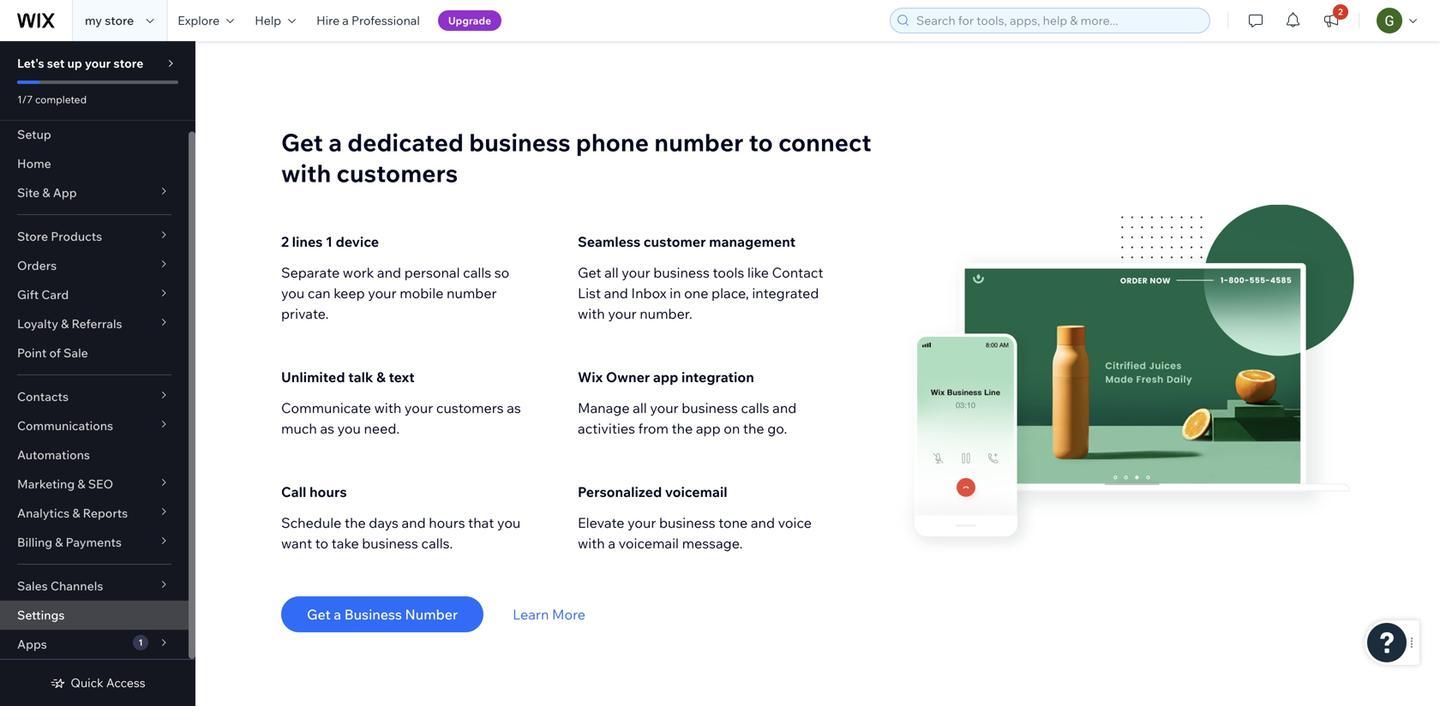 Task type: describe. For each thing, give the bounding box(es) containing it.
one
[[684, 285, 709, 302]]

elevate
[[578, 514, 625, 532]]

manage
[[578, 400, 630, 417]]

owner
[[606, 369, 650, 386]]

like
[[748, 264, 769, 281]]

point of sale
[[17, 346, 88, 361]]

analytics
[[17, 506, 70, 521]]

analytics & reports button
[[0, 499, 189, 528]]

let's
[[17, 56, 44, 71]]

your inside communicate with your customers as much as you need.
[[405, 400, 433, 417]]

schedule the days and hours that you want to take business calls.
[[281, 514, 521, 552]]

learn more
[[513, 606, 586, 623]]

upgrade button
[[438, 10, 502, 31]]

learn more button
[[513, 604, 586, 625]]

quick access
[[71, 676, 145, 691]]

a for get a business number
[[334, 606, 341, 623]]

access
[[106, 676, 145, 691]]

and inside 'schedule the days and hours that you want to take business calls.'
[[402, 514, 426, 532]]

customers inside communicate with your customers as much as you need.
[[436, 400, 504, 417]]

so
[[495, 264, 510, 281]]

with inside get all your business tools like contact list and inbox in one place, integrated with your number.
[[578, 305, 605, 322]]

2 horizontal spatial the
[[743, 420, 764, 437]]

private.
[[281, 305, 329, 322]]

completed
[[35, 93, 87, 106]]

loyalty & referrals button
[[0, 310, 189, 339]]

of
[[49, 346, 61, 361]]

point of sale link
[[0, 339, 189, 368]]

communicate with your customers as much as you need.
[[281, 400, 521, 437]]

& for payments
[[55, 535, 63, 550]]

billing
[[17, 535, 52, 550]]

business for inbox
[[654, 264, 710, 281]]

1/7
[[17, 93, 33, 106]]

automations
[[17, 448, 90, 463]]

all for get
[[605, 264, 619, 281]]

your inside elevate your business tone and voice with a voicemail message.
[[628, 514, 656, 532]]

set
[[47, 56, 65, 71]]

contacts button
[[0, 382, 189, 412]]

& for seo
[[77, 477, 85, 492]]

lines
[[292, 233, 323, 250]]

1 horizontal spatial the
[[672, 420, 693, 437]]

site & app button
[[0, 178, 189, 207]]

customer
[[644, 233, 706, 250]]

0 vertical spatial hours
[[309, 484, 347, 501]]

get a dedicated business phone number to connect with customers
[[281, 127, 872, 188]]

to inside 'schedule the days and hours that you want to take business calls.'
[[315, 535, 328, 552]]

with inside get a dedicated business phone number to connect with customers
[[281, 158, 331, 188]]

sidebar element
[[0, 41, 195, 707]]

store products
[[17, 229, 102, 244]]

& for app
[[42, 185, 50, 200]]

orders button
[[0, 251, 189, 280]]

orders
[[17, 258, 57, 273]]

your inside sidebar 'element'
[[85, 56, 111, 71]]

place,
[[712, 285, 749, 302]]

the inside 'schedule the days and hours that you want to take business calls.'
[[345, 514, 366, 532]]

unlimited
[[281, 369, 345, 386]]

Search for tools, apps, help & more... field
[[911, 9, 1205, 33]]

settings link
[[0, 601, 189, 630]]

& for reports
[[72, 506, 80, 521]]

business
[[344, 606, 402, 623]]

reports
[[83, 506, 128, 521]]

& right talk
[[376, 369, 386, 386]]

communicate
[[281, 400, 371, 417]]

0 horizontal spatial app
[[653, 369, 679, 386]]

a inside elevate your business tone and voice with a voicemail message.
[[608, 535, 616, 552]]

activities
[[578, 420, 635, 437]]

professional
[[352, 13, 420, 28]]

contact
[[772, 264, 824, 281]]

get for and
[[578, 264, 602, 281]]

setup
[[17, 127, 51, 142]]

app inside manage all your business calls and activities from the app on the go.
[[696, 420, 721, 437]]

a for hire a professional
[[342, 13, 349, 28]]

marketing & seo button
[[0, 470, 189, 499]]

calls.
[[421, 535, 453, 552]]

sale
[[63, 346, 88, 361]]

2 button
[[1313, 0, 1350, 41]]

in
[[670, 285, 681, 302]]

card
[[41, 287, 69, 302]]

more
[[552, 606, 586, 623]]

business for customers
[[469, 127, 571, 157]]

billing & payments button
[[0, 528, 189, 557]]

marketing & seo
[[17, 477, 113, 492]]

contacts
[[17, 389, 69, 404]]

device
[[336, 233, 379, 250]]

number inside get a dedicated business phone number to connect with customers
[[654, 127, 744, 157]]

gift
[[17, 287, 39, 302]]

separate work and personal calls so you can keep your mobile number private.
[[281, 264, 510, 322]]

take
[[332, 535, 359, 552]]

my store
[[85, 13, 134, 28]]

call
[[281, 484, 306, 501]]

marketing
[[17, 477, 75, 492]]

loyalty
[[17, 316, 58, 331]]

1 inside sidebar 'element'
[[138, 638, 143, 648]]

personalized
[[578, 484, 662, 501]]

dedicated
[[348, 127, 464, 157]]

get inside button
[[307, 606, 331, 623]]

0 vertical spatial voicemail
[[665, 484, 728, 501]]

integrated
[[752, 285, 819, 302]]



Task type: locate. For each thing, give the bounding box(es) containing it.
2 vertical spatial get
[[307, 606, 331, 623]]

all down seamless
[[605, 264, 619, 281]]

apps
[[17, 637, 47, 652]]

message.
[[682, 535, 743, 552]]

call hours
[[281, 484, 347, 501]]

tone
[[719, 514, 748, 532]]

let's set up your store
[[17, 56, 144, 71]]

0 vertical spatial as
[[507, 400, 521, 417]]

voicemail down personalized voicemail
[[619, 535, 679, 552]]

elevate your business tone and voice with a voicemail message.
[[578, 514, 812, 552]]

store down my store on the top of the page
[[114, 56, 144, 71]]

hire
[[316, 13, 340, 28]]

gift card
[[17, 287, 69, 302]]

your inside manage all your business calls and activities from the app on the go.
[[650, 400, 679, 417]]

1 horizontal spatial hours
[[429, 514, 465, 532]]

&
[[42, 185, 50, 200], [61, 316, 69, 331], [376, 369, 386, 386], [77, 477, 85, 492], [72, 506, 80, 521], [55, 535, 63, 550]]

management
[[709, 233, 796, 250]]

and right work
[[377, 264, 401, 281]]

get inside get all your business tools like contact list and inbox in one place, integrated with your number.
[[578, 264, 602, 281]]

your
[[85, 56, 111, 71], [622, 264, 650, 281], [368, 285, 397, 302], [608, 305, 637, 322], [405, 400, 433, 417], [650, 400, 679, 417], [628, 514, 656, 532]]

& inside popup button
[[61, 316, 69, 331]]

quick
[[71, 676, 103, 691]]

1 vertical spatial customers
[[436, 400, 504, 417]]

a down 'elevate' at left
[[608, 535, 616, 552]]

1 up the access
[[138, 638, 143, 648]]

store inside sidebar 'element'
[[114, 56, 144, 71]]

0 horizontal spatial you
[[281, 285, 305, 302]]

1 vertical spatial calls
[[741, 400, 770, 417]]

work
[[343, 264, 374, 281]]

0 vertical spatial get
[[281, 127, 323, 157]]

with inside communicate with your customers as much as you need.
[[374, 400, 402, 417]]

keep
[[334, 285, 365, 302]]

want
[[281, 535, 312, 552]]

business for app
[[682, 400, 738, 417]]

& right billing
[[55, 535, 63, 550]]

and right list
[[604, 285, 628, 302]]

your right up
[[85, 56, 111, 71]]

1 horizontal spatial to
[[749, 127, 773, 157]]

0 vertical spatial to
[[749, 127, 773, 157]]

app
[[53, 185, 77, 200]]

payments
[[66, 535, 122, 550]]

seamless
[[578, 233, 641, 250]]

you inside 'schedule the days and hours that you want to take business calls.'
[[497, 514, 521, 532]]

1 horizontal spatial all
[[633, 400, 647, 417]]

and inside separate work and personal calls so you can keep your mobile number private.
[[377, 264, 401, 281]]

all
[[605, 264, 619, 281], [633, 400, 647, 417]]

your down personalized voicemail
[[628, 514, 656, 532]]

business
[[469, 127, 571, 157], [654, 264, 710, 281], [682, 400, 738, 417], [659, 514, 716, 532], [362, 535, 418, 552]]

1 vertical spatial as
[[320, 420, 334, 437]]

1 vertical spatial app
[[696, 420, 721, 437]]

0 vertical spatial app
[[653, 369, 679, 386]]

& left reports
[[72, 506, 80, 521]]

a inside button
[[334, 606, 341, 623]]

schedule
[[281, 514, 342, 532]]

separate
[[281, 264, 340, 281]]

your up 'from'
[[650, 400, 679, 417]]

your down work
[[368, 285, 397, 302]]

connect
[[779, 127, 872, 157]]

home
[[17, 156, 51, 171]]

& left seo at left
[[77, 477, 85, 492]]

point
[[17, 346, 47, 361]]

0 horizontal spatial as
[[320, 420, 334, 437]]

to down schedule
[[315, 535, 328, 552]]

1
[[326, 233, 333, 250], [138, 638, 143, 648]]

app left "on"
[[696, 420, 721, 437]]

phone
[[576, 127, 649, 157]]

talk
[[348, 369, 373, 386]]

1 vertical spatial you
[[337, 420, 361, 437]]

with down list
[[578, 305, 605, 322]]

number inside separate work and personal calls so you can keep your mobile number private.
[[447, 285, 497, 302]]

business inside manage all your business calls and activities from the app on the go.
[[682, 400, 738, 417]]

1/7 completed
[[17, 93, 87, 106]]

1 vertical spatial store
[[114, 56, 144, 71]]

calls for and
[[741, 400, 770, 417]]

you inside separate work and personal calls so you can keep your mobile number private.
[[281, 285, 305, 302]]

the
[[672, 420, 693, 437], [743, 420, 764, 437], [345, 514, 366, 532]]

you inside communicate with your customers as much as you need.
[[337, 420, 361, 437]]

voicemail inside elevate your business tone and voice with a voicemail message.
[[619, 535, 679, 552]]

& right loyalty
[[61, 316, 69, 331]]

sales
[[17, 579, 48, 594]]

business inside get a dedicated business phone number to connect with customers
[[469, 127, 571, 157]]

all for manage
[[633, 400, 647, 417]]

referrals
[[72, 316, 122, 331]]

0 horizontal spatial number
[[447, 285, 497, 302]]

tools
[[713, 264, 744, 281]]

a inside get a dedicated business phone number to connect with customers
[[329, 127, 342, 157]]

1 horizontal spatial 2
[[1339, 6, 1343, 17]]

2 vertical spatial you
[[497, 514, 521, 532]]

you right that in the left of the page
[[497, 514, 521, 532]]

your down text
[[405, 400, 433, 417]]

0 horizontal spatial 1
[[138, 638, 143, 648]]

communications
[[17, 418, 113, 433]]

1 vertical spatial 1
[[138, 638, 143, 648]]

analytics & reports
[[17, 506, 128, 521]]

app right owner
[[653, 369, 679, 386]]

home link
[[0, 149, 189, 178]]

0 vertical spatial calls
[[463, 264, 491, 281]]

0 vertical spatial 2
[[1339, 6, 1343, 17]]

text
[[389, 369, 415, 386]]

calls for so
[[463, 264, 491, 281]]

upgrade
[[448, 14, 491, 27]]

channels
[[50, 579, 103, 594]]

1 vertical spatial number
[[447, 285, 497, 302]]

a left business
[[334, 606, 341, 623]]

setup link
[[0, 120, 189, 149]]

& inside popup button
[[77, 477, 85, 492]]

1 vertical spatial hours
[[429, 514, 465, 532]]

personalized voicemail
[[578, 484, 728, 501]]

with inside elevate your business tone and voice with a voicemail message.
[[578, 535, 605, 552]]

site & app
[[17, 185, 77, 200]]

sales channels
[[17, 579, 103, 594]]

business inside 'schedule the days and hours that you want to take business calls.'
[[362, 535, 418, 552]]

go.
[[768, 420, 787, 437]]

the right 'from'
[[672, 420, 693, 437]]

0 horizontal spatial calls
[[463, 264, 491, 281]]

on
[[724, 420, 740, 437]]

a left dedicated
[[329, 127, 342, 157]]

to left connect
[[749, 127, 773, 157]]

and up go.
[[773, 400, 797, 417]]

2 horizontal spatial you
[[497, 514, 521, 532]]

1 vertical spatial voicemail
[[619, 535, 679, 552]]

business inside elevate your business tone and voice with a voicemail message.
[[659, 514, 716, 532]]

1 horizontal spatial calls
[[741, 400, 770, 417]]

days
[[369, 514, 399, 532]]

0 horizontal spatial to
[[315, 535, 328, 552]]

integration
[[682, 369, 754, 386]]

a right hire
[[342, 13, 349, 28]]

2
[[1339, 6, 1343, 17], [281, 233, 289, 250]]

you for hours
[[497, 514, 521, 532]]

to
[[749, 127, 773, 157], [315, 535, 328, 552]]

with up need.
[[374, 400, 402, 417]]

calls inside manage all your business calls and activities from the app on the go.
[[741, 400, 770, 417]]

products
[[51, 229, 102, 244]]

with up lines
[[281, 158, 331, 188]]

0 vertical spatial 1
[[326, 233, 333, 250]]

hours right call
[[309, 484, 347, 501]]

get a business number button
[[281, 597, 484, 633]]

1 horizontal spatial app
[[696, 420, 721, 437]]

voicemail up elevate your business tone and voice with a voicemail message.
[[665, 484, 728, 501]]

0 vertical spatial you
[[281, 285, 305, 302]]

0 vertical spatial number
[[654, 127, 744, 157]]

settings
[[17, 608, 65, 623]]

and right tone
[[751, 514, 775, 532]]

a for get a dedicated business phone number to connect with customers
[[329, 127, 342, 157]]

personal
[[404, 264, 460, 281]]

seamless customer management
[[578, 233, 796, 250]]

1 horizontal spatial number
[[654, 127, 744, 157]]

0 horizontal spatial the
[[345, 514, 366, 532]]

2 for 2
[[1339, 6, 1343, 17]]

you for lines
[[281, 285, 305, 302]]

list
[[578, 285, 601, 302]]

2 lines 1 device
[[281, 233, 379, 250]]

communications button
[[0, 412, 189, 441]]

hours up calls.
[[429, 514, 465, 532]]

that
[[468, 514, 494, 532]]

get a business number
[[307, 606, 458, 623]]

0 horizontal spatial hours
[[309, 484, 347, 501]]

with down 'elevate' at left
[[578, 535, 605, 552]]

all inside manage all your business calls and activities from the app on the go.
[[633, 400, 647, 417]]

0 horizontal spatial 2
[[281, 233, 289, 250]]

your up the inbox
[[622, 264, 650, 281]]

wix owner app integration
[[578, 369, 754, 386]]

store products button
[[0, 222, 189, 251]]

0 vertical spatial all
[[605, 264, 619, 281]]

my
[[85, 13, 102, 28]]

calls up go.
[[741, 400, 770, 417]]

2 inside 2 button
[[1339, 6, 1343, 17]]

can
[[308, 285, 331, 302]]

all up 'from'
[[633, 400, 647, 417]]

hours inside 'schedule the days and hours that you want to take business calls.'
[[429, 514, 465, 532]]

the up take
[[345, 514, 366, 532]]

and inside elevate your business tone and voice with a voicemail message.
[[751, 514, 775, 532]]

1 horizontal spatial you
[[337, 420, 361, 437]]

you up private. at the left of the page
[[281, 285, 305, 302]]

the right "on"
[[743, 420, 764, 437]]

and right days
[[402, 514, 426, 532]]

help
[[255, 13, 281, 28]]

store right my
[[105, 13, 134, 28]]

& right site
[[42, 185, 50, 200]]

unlimited talk & text
[[281, 369, 415, 386]]

store
[[17, 229, 48, 244]]

all inside get all your business tools like contact list and inbox in one place, integrated with your number.
[[605, 264, 619, 281]]

0 vertical spatial customers
[[337, 158, 458, 188]]

loyalty & referrals
[[17, 316, 122, 331]]

1 vertical spatial get
[[578, 264, 602, 281]]

and inside manage all your business calls and activities from the app on the go.
[[773, 400, 797, 417]]

1 right lines
[[326, 233, 333, 250]]

you
[[281, 285, 305, 302], [337, 420, 361, 437], [497, 514, 521, 532]]

billing & payments
[[17, 535, 122, 550]]

number.
[[640, 305, 693, 322]]

site
[[17, 185, 40, 200]]

& inside popup button
[[42, 185, 50, 200]]

2 for 2 lines 1 device
[[281, 233, 289, 250]]

1 horizontal spatial as
[[507, 400, 521, 417]]

business inside get all your business tools like contact list and inbox in one place, integrated with your number.
[[654, 264, 710, 281]]

0 horizontal spatial all
[[605, 264, 619, 281]]

learn
[[513, 606, 549, 623]]

1 vertical spatial to
[[315, 535, 328, 552]]

1 horizontal spatial 1
[[326, 233, 333, 250]]

get for with
[[281, 127, 323, 157]]

calls inside separate work and personal calls so you can keep your mobile number private.
[[463, 264, 491, 281]]

your inside separate work and personal calls so you can keep your mobile number private.
[[368, 285, 397, 302]]

and inside get all your business tools like contact list and inbox in one place, integrated with your number.
[[604, 285, 628, 302]]

& for referrals
[[61, 316, 69, 331]]

customers inside get a dedicated business phone number to connect with customers
[[337, 158, 458, 188]]

get inside get a dedicated business phone number to connect with customers
[[281, 127, 323, 157]]

to inside get a dedicated business phone number to connect with customers
[[749, 127, 773, 157]]

from
[[638, 420, 669, 437]]

get all your business tools like contact list and inbox in one place, integrated with your number.
[[578, 264, 824, 322]]

help button
[[245, 0, 306, 41]]

1 vertical spatial all
[[633, 400, 647, 417]]

wix
[[578, 369, 603, 386]]

0 vertical spatial store
[[105, 13, 134, 28]]

1 vertical spatial 2
[[281, 233, 289, 250]]

your down the inbox
[[608, 305, 637, 322]]

hire a professional
[[316, 13, 420, 28]]

calls left the "so"
[[463, 264, 491, 281]]

you down communicate
[[337, 420, 361, 437]]



Task type: vqa. For each thing, say whether or not it's contained in the screenshot.
secure
no



